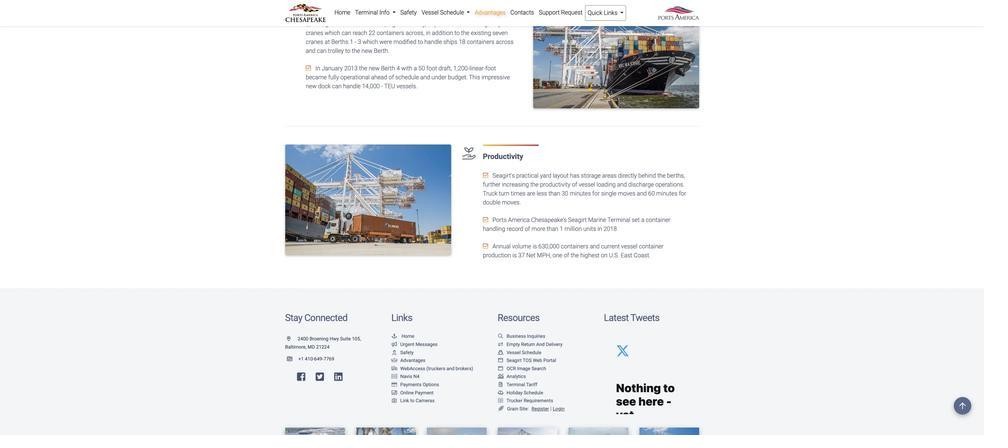 Task type: describe. For each thing, give the bounding box(es) containing it.
0 horizontal spatial advantages link
[[391, 358, 425, 364]]

|
[[550, 406, 552, 412]]

md
[[308, 345, 315, 350]]

1 cranes from the top
[[306, 30, 323, 37]]

efficiency,
[[400, 21, 426, 28]]

webaccess
[[400, 366, 425, 372]]

handling
[[483, 225, 505, 233]]

0 vertical spatial vessel
[[422, 9, 439, 16]]

production
[[483, 252, 511, 259]]

phone office image
[[287, 357, 298, 362]]

1 for from the left
[[592, 190, 600, 197]]

gantry
[[484, 21, 501, 28]]

1 horizontal spatial containers
[[467, 39, 494, 46]]

a inside in january 2013 the new berth 4 with a 50 foot draft, 1,200-linear-foot became fully operational ahead of schedule and under budget. this impressive new dock can handle 14,000 - teu vessels.
[[414, 65, 417, 72]]

in
[[315, 65, 320, 72]]

1 vertical spatial home
[[402, 334, 414, 339]]

and left brokers)
[[447, 366, 454, 372]]

n4
[[413, 374, 420, 380]]

became
[[306, 74, 327, 81]]

in inside seagirt has four all-electric, high-efficiency, super-post-panamax gantry cranes which can reach 22 containers across, in addition to the existing seven cranes at berths 1 - 3 which were modified to handle ships 18 containers across and can trolley to the new berth.
[[426, 30, 431, 37]]

urgent
[[400, 342, 414, 348]]

payment
[[415, 390, 434, 396]]

has inside seagirt's practical yard layout has storage areas directly behind the berths, further increasing the productivity of vessel loading and discharge                                 operations. truck turn times are less than 30 minutes for single moves and 60 minutes for double moves.
[[570, 172, 580, 179]]

2 safety from the top
[[400, 350, 414, 356]]

has inside seagirt has four all-electric, high-efficiency, super-post-panamax gantry cranes which can reach 22 containers across, in addition to the existing seven cranes at berths 1 - 3 which were modified to handle ships 18 containers across and can trolley to the new berth.
[[335, 21, 345, 28]]

annual
[[493, 243, 511, 250]]

search image
[[498, 335, 504, 339]]

to right link
[[410, 398, 415, 404]]

info
[[379, 9, 390, 16]]

holiday schedule
[[507, 390, 543, 396]]

under
[[432, 74, 447, 81]]

operations.
[[655, 181, 685, 188]]

ahead
[[371, 74, 387, 81]]

search
[[532, 366, 546, 372]]

fully
[[328, 74, 339, 81]]

and inside annual volume is 630,000 containers and current vessel container production is 37 net mph, one of the highest on u.s. east coast.
[[590, 243, 600, 250]]

credit card image
[[391, 383, 397, 388]]

panamax
[[458, 21, 483, 28]]

0 vertical spatial schedule
[[440, 9, 464, 16]]

check square image for seagirt's practical yard layout has storage areas directly behind the berths, further increasing the productivity of vessel loading and discharge                                 operations. truck turn times are less than 30 minutes for single moves and 60 minutes for double moves.
[[483, 173, 488, 179]]

login
[[553, 406, 565, 412]]

linkedin image
[[334, 373, 343, 382]]

latest
[[604, 312, 629, 324]]

volume
[[512, 243, 531, 250]]

support
[[539, 9, 560, 16]]

ocr image search
[[507, 366, 546, 372]]

and up moves
[[617, 181, 627, 188]]

online payment
[[400, 390, 434, 396]]

can inside in january 2013 the new berth 4 with a 50 foot draft, 1,200-linear-foot became fully operational ahead of schedule and under budget. this impressive new dock can handle 14,000 - teu vessels.
[[332, 83, 342, 90]]

handle inside in january 2013 the new berth 4 with a 50 foot draft, 1,200-linear-foot became fully operational ahead of schedule and under budget. this impressive new dock can handle 14,000 - teu vessels.
[[343, 83, 361, 90]]

single
[[601, 190, 617, 197]]

grain
[[507, 406, 518, 412]]

portal
[[543, 358, 556, 364]]

u.s.
[[609, 252, 619, 259]]

schedule for ship icon
[[522, 350, 541, 356]]

bullhorn image
[[391, 343, 397, 347]]

super-
[[428, 21, 445, 28]]

navis n4 link
[[391, 374, 420, 380]]

410-
[[305, 356, 314, 362]]

on
[[601, 252, 608, 259]]

check square image for annual volume is 630,000 containers and current vessel container production is 37 net mph, one of the highest on u.s. east coast.
[[483, 243, 488, 249]]

directly
[[618, 172, 637, 179]]

ship image
[[498, 351, 504, 356]]

productivity
[[540, 181, 571, 188]]

+1 410-649-7769
[[298, 356, 334, 362]]

webaccess (truckers and brokers) link
[[391, 366, 473, 372]]

4
[[397, 65, 400, 72]]

areas
[[602, 172, 617, 179]]

60
[[648, 190, 655, 197]]

post-
[[445, 21, 458, 28]]

the inside in january 2013 the new berth 4 with a 50 foot draft, 1,200-linear-foot became fully operational ahead of schedule and under budget. this impressive new dock can handle 14,000 - teu vessels.
[[359, 65, 367, 72]]

truck container image
[[391, 367, 397, 372]]

marine
[[588, 217, 606, 224]]

2 foot from the left
[[485, 65, 496, 72]]

check square image for ports america chesapeake's seagirt marine terminal set a container handling record of more than 1 million units in 2018
[[483, 217, 488, 223]]

1 foot from the left
[[427, 65, 437, 72]]

high-
[[387, 21, 400, 28]]

further
[[483, 181, 501, 188]]

0 vertical spatial can
[[342, 30, 351, 37]]

dock
[[318, 83, 331, 90]]

existing
[[471, 30, 491, 37]]

image
[[517, 366, 530, 372]]

the up are
[[530, 181, 539, 188]]

productivity image
[[285, 145, 451, 255]]

twitter square image
[[316, 373, 324, 382]]

2 minutes from the left
[[656, 190, 678, 197]]

terminal info link
[[353, 5, 398, 20]]

link
[[400, 398, 409, 404]]

link to cameras link
[[391, 398, 435, 404]]

check square image for seagirt has four all-electric, high-efficiency, super-post-panamax gantry cranes which can reach 22 containers across, in addition to the existing seven cranes at berths 1 - 3 which were modified to handle ships 18 containers across and can trolley to the new berth.
[[306, 21, 311, 27]]

contacts link
[[508, 5, 536, 20]]

to right the trolley
[[345, 48, 350, 55]]

business
[[507, 334, 526, 339]]

1 vertical spatial advantages
[[400, 358, 425, 364]]

0 horizontal spatial vessel schedule link
[[419, 5, 472, 20]]

+1 410-649-7769 link
[[285, 356, 334, 362]]

at
[[325, 39, 330, 46]]

seagirt has four all-electric, high-efficiency, super-post-panamax gantry cranes which can reach 22 containers across, in addition to the existing seven cranes at berths 1 - 3 which were modified to handle ships 18 containers across and can trolley to the new berth.
[[306, 21, 514, 55]]

bells image
[[498, 391, 504, 396]]

layout
[[553, 172, 569, 179]]

reach
[[353, 30, 367, 37]]

january
[[322, 65, 343, 72]]

3
[[358, 39, 361, 46]]

camera image
[[391, 399, 397, 404]]

and inside seagirt has four all-electric, high-efficiency, super-post-panamax gantry cranes which can reach 22 containers across, in addition to the existing seven cranes at berths 1 - 3 which were modified to handle ships 18 containers across and can trolley to the new berth.
[[306, 48, 316, 55]]

broening
[[310, 337, 329, 342]]

empty return and delivery
[[507, 342, 563, 348]]

innovations image
[[533, 0, 699, 108]]

2 cranes from the top
[[306, 39, 323, 46]]

of inside ports america chesapeake's seagirt marine terminal set a container handling record of more than 1 million units in 2018
[[525, 225, 530, 233]]

this
[[469, 74, 480, 81]]

empty
[[507, 342, 520, 348]]

14,000
[[362, 83, 380, 90]]

discharge
[[628, 181, 654, 188]]

1 horizontal spatial links
[[604, 9, 618, 16]]

container storage image
[[391, 375, 397, 380]]

schedule
[[395, 74, 419, 81]]

less
[[537, 190, 547, 197]]

were
[[379, 39, 392, 46]]

truck
[[483, 190, 498, 197]]

inquiries
[[527, 334, 545, 339]]

seagirt inside ports america chesapeake's seagirt marine terminal set a container handling record of more than 1 million units in 2018
[[568, 217, 587, 224]]

holiday
[[507, 390, 523, 396]]

container for ports america chesapeake's seagirt marine terminal set a container handling record of more than 1 million units in 2018
[[646, 217, 670, 224]]

america
[[508, 217, 530, 224]]

1 minutes from the left
[[570, 190, 591, 197]]

in inside ports america chesapeake's seagirt marine terminal set a container handling record of more than 1 million units in 2018
[[598, 225, 602, 233]]

file invoice image
[[498, 383, 504, 388]]

quick links link
[[585, 5, 626, 21]]

0 vertical spatial which
[[325, 30, 340, 37]]

2 for from the left
[[679, 190, 686, 197]]

web
[[533, 358, 542, 364]]

18
[[459, 39, 465, 46]]

0 vertical spatial home
[[334, 9, 350, 16]]

online
[[400, 390, 414, 396]]

are
[[527, 190, 535, 197]]

wheat image
[[498, 406, 504, 412]]

credit card front image
[[391, 391, 397, 396]]

impressive
[[482, 74, 510, 81]]

map marker alt image
[[287, 337, 297, 342]]

the up operations. on the top right
[[657, 172, 666, 179]]

2 vertical spatial new
[[306, 83, 317, 90]]

0 horizontal spatial is
[[513, 252, 517, 259]]

1 vertical spatial vessel
[[507, 350, 521, 356]]

go to top image
[[954, 398, 971, 415]]



Task type: vqa. For each thing, say whether or not it's contained in the screenshot.
"Breakbulk Availability" link at bottom left
no



Task type: locate. For each thing, give the bounding box(es) containing it.
million
[[565, 225, 582, 233]]

of left more
[[525, 225, 530, 233]]

home link for terminal info link
[[332, 5, 353, 20]]

vessel schedule up super-
[[422, 9, 466, 16]]

of up teu
[[389, 74, 394, 81]]

2 horizontal spatial terminal
[[608, 217, 630, 224]]

cranes down innovations
[[306, 30, 323, 37]]

seagirt up 'million'
[[568, 217, 587, 224]]

1 vertical spatial containers
[[467, 39, 494, 46]]

for down operations. on the top right
[[679, 190, 686, 197]]

than
[[549, 190, 560, 197], [547, 225, 558, 233]]

which
[[325, 30, 340, 37], [363, 39, 378, 46]]

schedule
[[440, 9, 464, 16], [522, 350, 541, 356], [524, 390, 543, 396]]

minutes right 30
[[570, 190, 591, 197]]

safety link for the left advantages link
[[391, 350, 414, 356]]

0 horizontal spatial containers
[[377, 30, 404, 37]]

and down discharge
[[637, 190, 647, 197]]

1 horizontal spatial 1
[[560, 225, 563, 233]]

2400
[[298, 337, 308, 342]]

2 browser image from the top
[[498, 367, 504, 372]]

1 horizontal spatial -
[[381, 83, 383, 90]]

0 horizontal spatial advantages
[[400, 358, 425, 364]]

0 vertical spatial new
[[362, 48, 372, 55]]

0 vertical spatial a
[[414, 65, 417, 72]]

1
[[350, 39, 353, 46], [560, 225, 563, 233]]

east
[[621, 252, 632, 259]]

in down marine
[[598, 225, 602, 233]]

in
[[426, 30, 431, 37], [598, 225, 602, 233]]

advantages link up webaccess
[[391, 358, 425, 364]]

cranes
[[306, 30, 323, 37], [306, 39, 323, 46]]

check square image
[[483, 173, 488, 179], [483, 243, 488, 249]]

0 vertical spatial safety link
[[398, 5, 419, 20]]

- left teu
[[381, 83, 383, 90]]

1 vertical spatial vessel schedule
[[507, 350, 541, 356]]

0 horizontal spatial for
[[592, 190, 600, 197]]

and down '50'
[[420, 74, 430, 81]]

0 vertical spatial home link
[[332, 5, 353, 20]]

requirements
[[524, 398, 553, 404]]

delivery
[[546, 342, 563, 348]]

0 vertical spatial advantages link
[[472, 5, 508, 20]]

1 vertical spatial 1
[[560, 225, 563, 233]]

to
[[454, 30, 460, 37], [418, 39, 423, 46], [345, 48, 350, 55], [410, 398, 415, 404]]

2 horizontal spatial containers
[[561, 243, 588, 250]]

quick
[[588, 9, 602, 16]]

terminal up 2018
[[608, 217, 630, 224]]

1 vertical spatial browser image
[[498, 367, 504, 372]]

check square image down innovations
[[306, 21, 311, 27]]

trucker requirements
[[507, 398, 553, 404]]

1 left 'million'
[[560, 225, 563, 233]]

terminal for terminal tariff
[[507, 382, 525, 388]]

1 vertical spatial -
[[381, 83, 383, 90]]

schedule up seagirt tos web portal
[[522, 350, 541, 356]]

1 horizontal spatial is
[[533, 243, 537, 250]]

0 vertical spatial than
[[549, 190, 560, 197]]

of
[[389, 74, 394, 81], [572, 181, 577, 188], [525, 225, 530, 233], [564, 252, 569, 259]]

annual volume is 630,000 containers and current vessel container production is 37 net mph, one of the highest on u.s. east coast.
[[483, 243, 664, 259]]

1 horizontal spatial a
[[641, 217, 645, 224]]

and up in
[[306, 48, 316, 55]]

1 vertical spatial a
[[641, 217, 645, 224]]

and inside in january 2013 the new berth 4 with a 50 foot draft, 1,200-linear-foot became fully operational ahead of schedule and under budget. this impressive new dock can handle 14,000 - teu vessels.
[[420, 74, 430, 81]]

- inside in january 2013 the new berth 4 with a 50 foot draft, 1,200-linear-foot became fully operational ahead of schedule and under budget. this impressive new dock can handle 14,000 - teu vessels.
[[381, 83, 383, 90]]

browser image down ship icon
[[498, 359, 504, 364]]

container for annual volume is 630,000 containers and current vessel container production is 37 net mph, one of the highest on u.s. east coast.
[[639, 243, 664, 250]]

browser image for ocr
[[498, 367, 504, 372]]

1 vertical spatial new
[[369, 65, 380, 72]]

home link up four
[[332, 5, 353, 20]]

1 browser image from the top
[[498, 359, 504, 364]]

safety
[[400, 9, 417, 16], [400, 350, 414, 356]]

vessel up east
[[621, 243, 638, 250]]

check square image up production
[[483, 243, 488, 249]]

schedule for bells icon
[[524, 390, 543, 396]]

trucker
[[507, 398, 523, 404]]

check square image for in january 2013 the new berth 4 with a 50 foot draft, 1,200-linear-foot became fully operational ahead of schedule and under budget. this impressive new dock can handle 14,000 - teu vessels.
[[306, 65, 311, 71]]

safety link up "efficiency,"
[[398, 5, 419, 20]]

1 inside seagirt has four all-electric, high-efficiency, super-post-panamax gantry cranes which can reach 22 containers across, in addition to the existing seven cranes at berths 1 - 3 which were modified to handle ships 18 containers across and can trolley to the new berth.
[[350, 39, 353, 46]]

0 vertical spatial browser image
[[498, 359, 504, 364]]

0 vertical spatial terminal
[[355, 9, 378, 16]]

the left highest
[[571, 252, 579, 259]]

baltimore,
[[285, 345, 306, 350]]

seagirt for seagirt tos web portal
[[507, 358, 522, 364]]

1 safety from the top
[[400, 9, 417, 16]]

schedule up post-
[[440, 9, 464, 16]]

highest
[[580, 252, 600, 259]]

- inside seagirt has four all-electric, high-efficiency, super-post-panamax gantry cranes which can reach 22 containers across, in addition to the existing seven cranes at berths 1 - 3 which were modified to handle ships 18 containers across and can trolley to the new berth.
[[355, 39, 356, 46]]

0 vertical spatial vessel
[[579, 181, 595, 188]]

berth
[[381, 65, 395, 72]]

0 horizontal spatial handle
[[343, 83, 361, 90]]

has left four
[[335, 21, 345, 28]]

0 horizontal spatial in
[[426, 30, 431, 37]]

handle down addition
[[425, 39, 442, 46]]

0 vertical spatial containers
[[377, 30, 404, 37]]

0 vertical spatial safety
[[400, 9, 417, 16]]

handle inside seagirt has four all-electric, high-efficiency, super-post-panamax gantry cranes which can reach 22 containers across, in addition to the existing seven cranes at berths 1 - 3 which were modified to handle ships 18 containers across and can trolley to the new berth.
[[425, 39, 442, 46]]

vessel down empty
[[507, 350, 521, 356]]

1 horizontal spatial vessel
[[507, 350, 521, 356]]

safety up "efficiency,"
[[400, 9, 417, 16]]

0 horizontal spatial 1
[[350, 39, 353, 46]]

terminal tariff
[[507, 382, 537, 388]]

0 horizontal spatial vessel
[[579, 181, 595, 188]]

0 horizontal spatial vessel schedule
[[422, 9, 466, 16]]

advantages link up gantry
[[472, 5, 508, 20]]

a left '50'
[[414, 65, 417, 72]]

0 vertical spatial check square image
[[306, 21, 311, 27]]

business inquiries
[[507, 334, 545, 339]]

0 vertical spatial has
[[335, 21, 345, 28]]

contacts
[[510, 9, 534, 16]]

has right layout
[[570, 172, 580, 179]]

1 horizontal spatial seagirt
[[507, 358, 522, 364]]

0 vertical spatial container
[[646, 217, 670, 224]]

2 vertical spatial can
[[332, 83, 342, 90]]

advantages up gantry
[[475, 9, 506, 16]]

1 vertical spatial safety
[[400, 350, 414, 356]]

terminal down analytics on the right bottom of the page
[[507, 382, 525, 388]]

the up 18
[[461, 30, 469, 37]]

handle
[[425, 39, 442, 46], [343, 83, 361, 90]]

and
[[306, 48, 316, 55], [420, 74, 430, 81], [617, 181, 627, 188], [637, 190, 647, 197], [590, 243, 600, 250], [447, 366, 454, 372]]

- left "3"
[[355, 39, 356, 46]]

1 vertical spatial terminal
[[608, 217, 630, 224]]

is up net
[[533, 243, 537, 250]]

1 horizontal spatial advantages link
[[472, 5, 508, 20]]

minutes down operations. on the top right
[[656, 190, 678, 197]]

browser image inside ocr image search link
[[498, 367, 504, 372]]

seagirt down innovations
[[315, 21, 334, 28]]

teu
[[384, 83, 395, 90]]

0 horizontal spatial home link
[[332, 5, 353, 20]]

seagirt for seagirt has four all-electric, high-efficiency, super-post-panamax gantry cranes which can reach 22 containers across, in addition to the existing seven cranes at berths 1 - 3 which were modified to handle ships 18 containers across and can trolley to the new berth.
[[315, 21, 334, 28]]

2 vertical spatial check square image
[[483, 217, 488, 223]]

1 vertical spatial vessel
[[621, 243, 638, 250]]

vessel inside annual volume is 630,000 containers and current vessel container production is 37 net mph, one of the highest on u.s. east coast.
[[621, 243, 638, 250]]

0 vertical spatial vessel schedule link
[[419, 5, 472, 20]]

current
[[601, 243, 620, 250]]

container up coast.
[[639, 243, 664, 250]]

630,000
[[539, 243, 560, 250]]

more
[[532, 225, 545, 233]]

which up at
[[325, 30, 340, 37]]

containers down 'million'
[[561, 243, 588, 250]]

vessel schedule link up post-
[[419, 5, 472, 20]]

home up four
[[334, 9, 350, 16]]

set
[[632, 217, 640, 224]]

0 vertical spatial cranes
[[306, 30, 323, 37]]

1 vertical spatial container
[[639, 243, 664, 250]]

1 vertical spatial handle
[[343, 83, 361, 90]]

has
[[335, 21, 345, 28], [570, 172, 580, 179]]

exchange image
[[498, 343, 504, 347]]

of inside in january 2013 the new berth 4 with a 50 foot draft, 1,200-linear-foot became fully operational ahead of schedule and under budget. this impressive new dock can handle 14,000 - teu vessels.
[[389, 74, 394, 81]]

containers down the high-
[[377, 30, 404, 37]]

containers inside annual volume is 630,000 containers and current vessel container production is 37 net mph, one of the highest on u.s. east coast.
[[561, 243, 588, 250]]

of inside seagirt's practical yard layout has storage areas directly behind the berths, further increasing the productivity of vessel loading and discharge                                 operations. truck turn times are less than 30 minutes for single moves and 60 minutes for double moves.
[[572, 181, 577, 188]]

berth.
[[374, 48, 389, 55]]

payments options link
[[391, 382, 439, 388]]

1 vertical spatial can
[[317, 48, 327, 55]]

home up urgent
[[402, 334, 414, 339]]

is left 37 at the right
[[513, 252, 517, 259]]

0 horizontal spatial which
[[325, 30, 340, 37]]

safety link
[[398, 5, 419, 20], [391, 350, 414, 356]]

1 check square image from the top
[[483, 173, 488, 179]]

which down 22 on the left top of page
[[363, 39, 378, 46]]

1 vertical spatial in
[[598, 225, 602, 233]]

new inside seagirt has four all-electric, high-efficiency, super-post-panamax gantry cranes which can reach 22 containers across, in addition to the existing seven cranes at berths 1 - 3 which were modified to handle ships 18 containers across and can trolley to the new berth.
[[362, 48, 372, 55]]

hand receiving image
[[391, 359, 397, 364]]

2 vertical spatial seagirt
[[507, 358, 522, 364]]

addition
[[432, 30, 453, 37]]

0 vertical spatial 1
[[350, 39, 353, 46]]

1 horizontal spatial home link
[[391, 334, 414, 339]]

check square image up handling
[[483, 217, 488, 223]]

21224
[[316, 345, 330, 350]]

empty return and delivery link
[[498, 342, 563, 348]]

a inside ports america chesapeake's seagirt marine terminal set a container handling record of more than 1 million units in 2018
[[641, 217, 645, 224]]

0 horizontal spatial seagirt
[[315, 21, 334, 28]]

1 vertical spatial schedule
[[522, 350, 541, 356]]

foot right '50'
[[427, 65, 437, 72]]

budget.
[[448, 74, 468, 81]]

0 vertical spatial in
[[426, 30, 431, 37]]

tos
[[523, 358, 532, 364]]

berths
[[331, 39, 348, 46]]

navis
[[400, 374, 412, 380]]

0 horizontal spatial minutes
[[570, 190, 591, 197]]

+1
[[298, 356, 304, 362]]

1 vertical spatial home link
[[391, 334, 414, 339]]

advantages up webaccess
[[400, 358, 425, 364]]

stay
[[285, 312, 302, 324]]

1 horizontal spatial vessel
[[621, 243, 638, 250]]

vessel up super-
[[422, 9, 439, 16]]

anchor image
[[391, 335, 397, 339]]

the up operational
[[359, 65, 367, 72]]

1 horizontal spatial vessel schedule
[[507, 350, 541, 356]]

electric,
[[366, 21, 386, 28]]

1 vertical spatial check square image
[[483, 243, 488, 249]]

berths,
[[667, 172, 685, 179]]

new left berth.
[[362, 48, 372, 55]]

home link for the urgent messages link
[[391, 334, 414, 339]]

four
[[346, 21, 357, 28]]

for left single
[[592, 190, 600, 197]]

and up highest
[[590, 243, 600, 250]]

terminal up the all-
[[355, 9, 378, 16]]

practical
[[516, 172, 539, 179]]

browser image inside seagirt tos web portal link
[[498, 359, 504, 364]]

seagirt inside seagirt has four all-electric, high-efficiency, super-post-panamax gantry cranes which can reach 22 containers across, in addition to the existing seven cranes at berths 1 - 3 which were modified to handle ships 18 containers across and can trolley to the new berth.
[[315, 21, 334, 28]]

of inside annual volume is 630,000 containers and current vessel container production is 37 net mph, one of the highest on u.s. east coast.
[[564, 252, 569, 259]]

safety link for vessel schedule link to the left
[[398, 5, 419, 20]]

turn
[[499, 190, 509, 197]]

0 horizontal spatial links
[[391, 312, 412, 324]]

home link up urgent
[[391, 334, 414, 339]]

1 left "3"
[[350, 39, 353, 46]]

than down productivity
[[549, 190, 560, 197]]

1 horizontal spatial has
[[570, 172, 580, 179]]

can down at
[[317, 48, 327, 55]]

user hard hat image
[[391, 351, 397, 356]]

the down "3"
[[352, 48, 360, 55]]

messages
[[416, 342, 437, 348]]

cranes left at
[[306, 39, 323, 46]]

safety down urgent
[[400, 350, 414, 356]]

navis n4
[[400, 374, 420, 380]]

links
[[604, 9, 618, 16], [391, 312, 412, 324]]

list alt image
[[498, 399, 504, 404]]

the
[[461, 30, 469, 37], [352, 48, 360, 55], [359, 65, 367, 72], [657, 172, 666, 179], [530, 181, 539, 188], [571, 252, 579, 259]]

vessel schedule link down empty
[[498, 350, 541, 356]]

1 horizontal spatial which
[[363, 39, 378, 46]]

0 vertical spatial seagirt
[[315, 21, 334, 28]]

0 horizontal spatial terminal
[[355, 9, 378, 16]]

1,200-
[[453, 65, 470, 72]]

handle down operational
[[343, 83, 361, 90]]

vessel inside seagirt's practical yard layout has storage areas directly behind the berths, further increasing the productivity of vessel loading and discharge                                 operations. truck turn times are less than 30 minutes for single moves and 60 minutes for double moves.
[[579, 181, 595, 188]]

the inside annual volume is 630,000 containers and current vessel container production is 37 net mph, one of the highest on u.s. east coast.
[[571, 252, 579, 259]]

in down super-
[[426, 30, 431, 37]]

check square image up further in the top of the page
[[483, 173, 488, 179]]

login link
[[553, 406, 565, 412]]

a right set
[[641, 217, 645, 224]]

2 horizontal spatial seagirt
[[568, 217, 587, 224]]

brokers)
[[456, 366, 473, 372]]

foot
[[427, 65, 437, 72], [485, 65, 496, 72]]

to up 18
[[454, 30, 460, 37]]

2 vertical spatial schedule
[[524, 390, 543, 396]]

1 vertical spatial which
[[363, 39, 378, 46]]

1 vertical spatial check square image
[[306, 65, 311, 71]]

new up ahead
[[369, 65, 380, 72]]

moves
[[618, 190, 636, 197]]

0 vertical spatial handle
[[425, 39, 442, 46]]

foot up impressive
[[485, 65, 496, 72]]

schedule down tariff
[[524, 390, 543, 396]]

1 vertical spatial than
[[547, 225, 558, 233]]

1 vertical spatial safety link
[[391, 350, 414, 356]]

1 horizontal spatial advantages
[[475, 9, 506, 16]]

facebook square image
[[297, 373, 305, 382]]

7769
[[324, 356, 334, 362]]

vessel
[[422, 9, 439, 16], [507, 350, 521, 356]]

check square image left in
[[306, 65, 311, 71]]

of right productivity
[[572, 181, 577, 188]]

links up anchor icon
[[391, 312, 412, 324]]

payments
[[400, 382, 422, 388]]

2 check square image from the top
[[483, 243, 488, 249]]

can down 'fully'
[[332, 83, 342, 90]]

quick links
[[588, 9, 619, 16]]

business inquiries link
[[498, 334, 545, 339]]

vessel down storage
[[579, 181, 595, 188]]

1 vertical spatial links
[[391, 312, 412, 324]]

terminal inside ports america chesapeake's seagirt marine terminal set a container handling record of more than 1 million units in 2018
[[608, 217, 630, 224]]

vessel schedule up seagirt tos web portal link
[[507, 350, 541, 356]]

operational
[[340, 74, 370, 81]]

0 vertical spatial check square image
[[483, 173, 488, 179]]

0 vertical spatial is
[[533, 243, 537, 250]]

new down became
[[306, 83, 317, 90]]

0 vertical spatial -
[[355, 39, 356, 46]]

1 horizontal spatial home
[[402, 334, 414, 339]]

terminal for terminal info
[[355, 9, 378, 16]]

seven
[[493, 30, 508, 37]]

0 horizontal spatial a
[[414, 65, 417, 72]]

0 vertical spatial advantages
[[475, 9, 506, 16]]

0 horizontal spatial home
[[334, 9, 350, 16]]

0 vertical spatial vessel schedule
[[422, 9, 466, 16]]

1 vertical spatial vessel schedule link
[[498, 350, 541, 356]]

urgent messages link
[[391, 342, 437, 348]]

1 horizontal spatial terminal
[[507, 382, 525, 388]]

container inside annual volume is 630,000 containers and current vessel container production is 37 net mph, one of the highest on u.s. east coast.
[[639, 243, 664, 250]]

linear-
[[470, 65, 485, 72]]

(truckers
[[426, 366, 445, 372]]

analytics image
[[498, 375, 504, 380]]

than inside seagirt's practical yard layout has storage areas directly behind the berths, further increasing the productivity of vessel loading and discharge                                 operations. truck turn times are less than 30 minutes for single moves and 60 minutes for double moves.
[[549, 190, 560, 197]]

browser image
[[498, 359, 504, 364], [498, 367, 504, 372]]

1 vertical spatial advantages link
[[391, 358, 425, 364]]

than down the chesapeake's
[[547, 225, 558, 233]]

for
[[592, 190, 600, 197], [679, 190, 686, 197]]

2 vertical spatial containers
[[561, 243, 588, 250]]

container inside ports america chesapeake's seagirt marine terminal set a container handling record of more than 1 million units in 2018
[[646, 217, 670, 224]]

storage
[[581, 172, 601, 179]]

check square image
[[306, 21, 311, 27], [306, 65, 311, 71], [483, 217, 488, 223]]

37
[[518, 252, 525, 259]]

all-
[[358, 21, 366, 28]]

can down four
[[342, 30, 351, 37]]

than inside ports america chesapeake's seagirt marine terminal set a container handling record of more than 1 million units in 2018
[[547, 225, 558, 233]]

tweets
[[631, 312, 660, 324]]

30
[[562, 190, 568, 197]]

one
[[553, 252, 562, 259]]

safety link down urgent
[[391, 350, 414, 356]]

of right one
[[564, 252, 569, 259]]

2400 broening hwy suite 105, baltimore, md 21224
[[285, 337, 361, 350]]

with
[[401, 65, 412, 72]]

browser image for seagirt
[[498, 359, 504, 364]]

container right set
[[646, 217, 670, 224]]

browser image up analytics icon
[[498, 367, 504, 372]]

1 inside ports america chesapeake's seagirt marine terminal set a container handling record of more than 1 million units in 2018
[[560, 225, 563, 233]]

ocr
[[507, 366, 516, 372]]

loading
[[597, 181, 616, 188]]

containers down existing at the top left of the page
[[467, 39, 494, 46]]

advantages link
[[472, 5, 508, 20], [391, 358, 425, 364]]

0 horizontal spatial vessel
[[422, 9, 439, 16]]

holiday schedule link
[[498, 390, 543, 396]]

to down across,
[[418, 39, 423, 46]]

links right quick
[[604, 9, 618, 16]]

seagirt up ocr
[[507, 358, 522, 364]]



